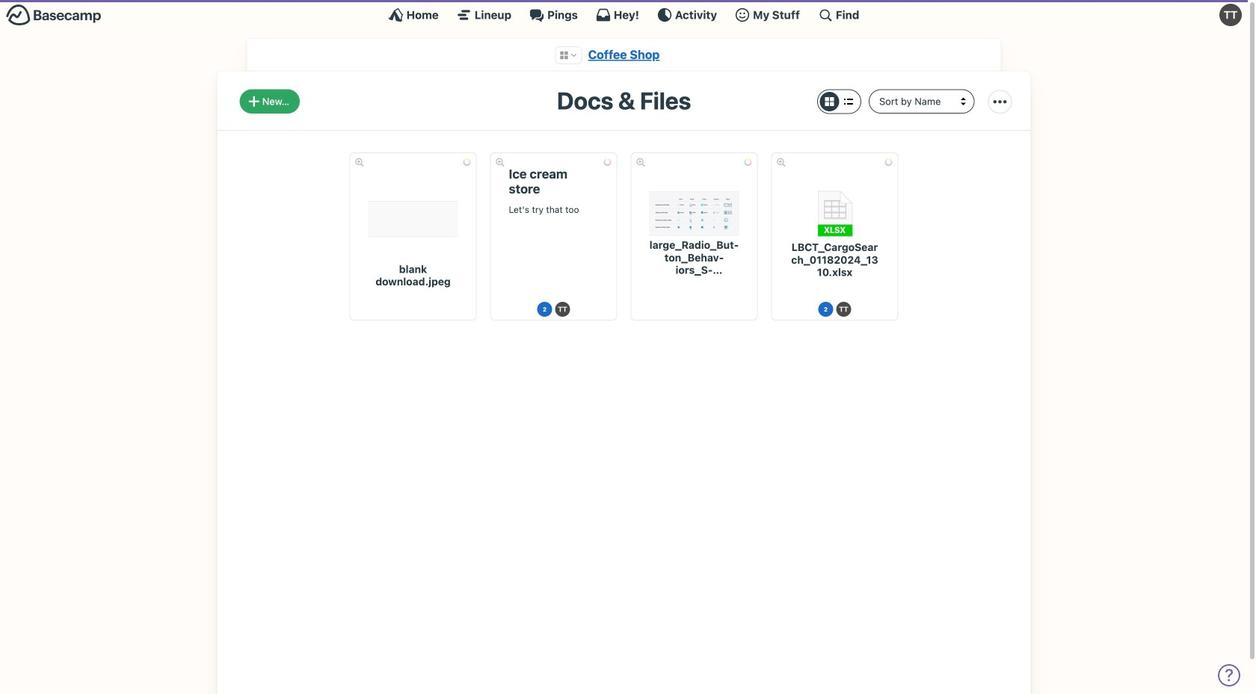 Task type: locate. For each thing, give the bounding box(es) containing it.
terry turtle image
[[555, 302, 570, 317], [836, 302, 851, 317]]

0 horizontal spatial terry turtle image
[[555, 302, 570, 317]]

switch accounts image
[[6, 4, 102, 27]]

keyboard shortcut: ⌘ + / image
[[818, 7, 833, 22]]

2 terry turtle image from the left
[[836, 302, 851, 317]]

1 horizontal spatial terry turtle image
[[836, 302, 851, 317]]

terry turtle image
[[1220, 4, 1242, 26]]



Task type: describe. For each thing, give the bounding box(es) containing it.
1 terry turtle image from the left
[[555, 302, 570, 317]]

main element
[[0, 0, 1248, 29]]



Task type: vqa. For each thing, say whether or not it's contained in the screenshot.
left Black
no



